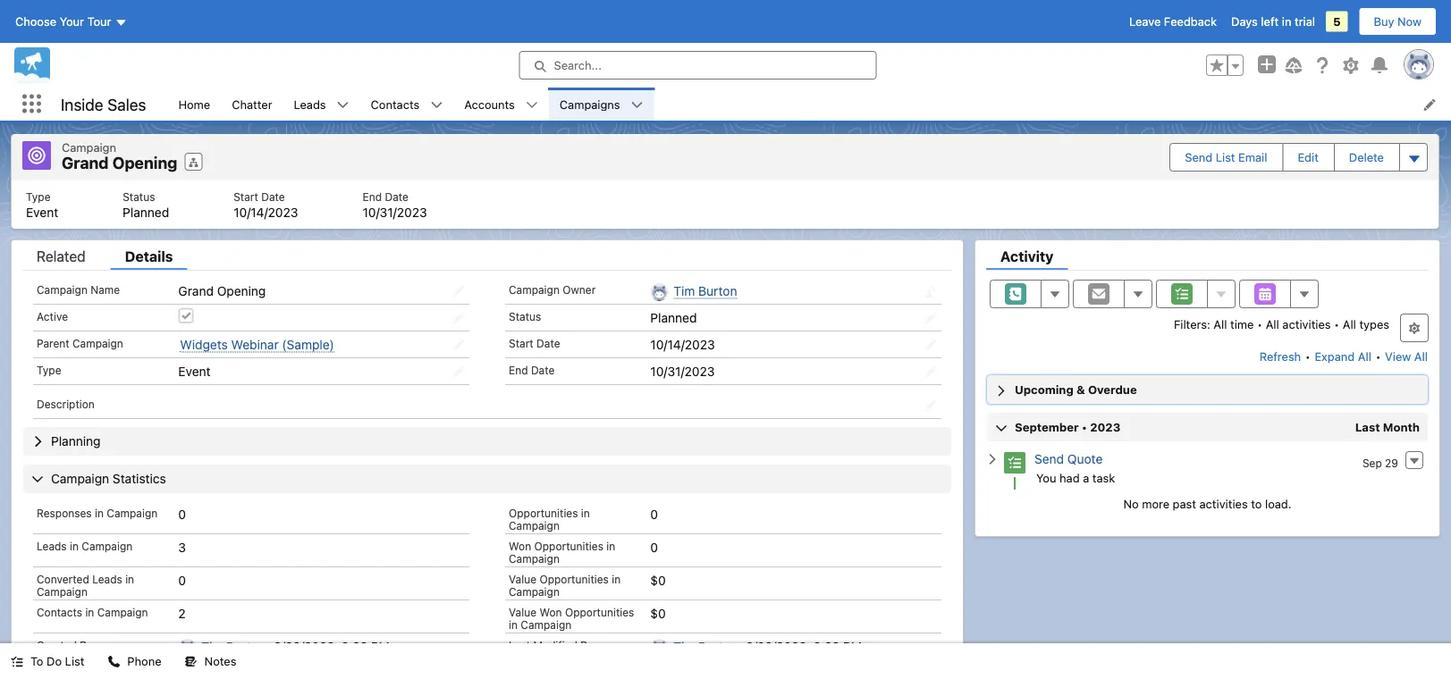 Task type: locate. For each thing, give the bounding box(es) containing it.
tim
[[674, 283, 695, 298], [202, 639, 223, 654], [674, 639, 695, 654]]

0 horizontal spatial by
[[80, 639, 93, 652]]

0 for responses in campaign
[[178, 507, 186, 522]]

1 vertical spatial grand
[[178, 283, 214, 298]]

won down value opportunities in campaign
[[539, 606, 562, 619]]

29
[[1385, 457, 1398, 469]]

0 for converted leads in campaign
[[178, 573, 186, 588]]

created by
[[37, 639, 93, 652]]

last
[[1355, 421, 1380, 434], [509, 639, 530, 652]]

do
[[47, 655, 62, 668]]

, 9/29/2023, 3:23 pm for last modified by
[[739, 639, 862, 654]]

a
[[1083, 471, 1089, 485]]

end date 10/31/2023
[[363, 191, 427, 220]]

0 horizontal spatial 10/14/2023
[[234, 205, 298, 220]]

0 horizontal spatial 10/31/2023
[[363, 205, 427, 220]]

1 horizontal spatial pm
[[843, 639, 862, 654]]

in inside value won opportunities in campaign
[[509, 619, 518, 631]]

1 horizontal spatial leads
[[92, 573, 122, 586]]

0 vertical spatial leads
[[294, 97, 326, 111]]

won down opportunities in campaign
[[509, 540, 531, 553]]

2 pm from the left
[[843, 639, 862, 654]]

0 horizontal spatial 3:23
[[341, 639, 368, 654]]

email
[[1238, 150, 1267, 164]]

activities
[[1282, 317, 1331, 331], [1199, 497, 1248, 510]]

opportunities inside value opportunities in campaign
[[539, 573, 609, 586]]

had
[[1059, 471, 1080, 485]]

0 horizontal spatial status
[[123, 191, 155, 203]]

3:23 for created by
[[341, 639, 368, 654]]

choose
[[15, 15, 56, 28]]

1 vertical spatial grand opening
[[178, 283, 266, 298]]

contacts inside list item
[[371, 97, 420, 111]]

0 horizontal spatial pm
[[371, 639, 390, 654]]

campaign inside won opportunities in campaign
[[509, 553, 560, 565]]

last for last modified by
[[509, 639, 530, 652]]

text default image
[[337, 99, 349, 111], [430, 99, 443, 111], [526, 99, 538, 111], [986, 453, 999, 466], [11, 656, 23, 668], [108, 656, 120, 668], [185, 656, 197, 668]]

to
[[1251, 497, 1262, 510]]

1 horizontal spatial ,
[[739, 639, 742, 654]]

0 horizontal spatial , 9/29/2023, 3:23 pm
[[267, 639, 390, 654]]

0 vertical spatial 10/31/2023
[[363, 205, 427, 220]]

leads
[[294, 97, 326, 111], [37, 540, 67, 553], [92, 573, 122, 586]]

contacts right the leads list item
[[371, 97, 420, 111]]

sales
[[107, 95, 146, 114]]

9/29/2023, for created by
[[274, 639, 338, 654]]

0 horizontal spatial event
[[26, 205, 58, 220]]

1 horizontal spatial end
[[509, 364, 528, 376]]

0 vertical spatial $0
[[650, 573, 666, 588]]

2 value from the top
[[509, 606, 536, 619]]

value for 0
[[509, 573, 536, 586]]

0 vertical spatial won
[[509, 540, 531, 553]]

date for start date
[[536, 337, 560, 350]]

campaign up last modified by at the left of page
[[521, 619, 571, 631]]

converted
[[37, 573, 89, 586]]

in inside the converted leads in campaign
[[125, 573, 134, 586]]

list
[[168, 88, 1451, 121], [12, 180, 1438, 229]]

1 horizontal spatial 3:23
[[813, 639, 840, 654]]

leads in campaign
[[37, 540, 133, 553]]

1 vertical spatial 10/14/2023
[[650, 337, 715, 352]]

0 vertical spatial send
[[1185, 150, 1212, 164]]

burton for last modified by
[[698, 639, 737, 654]]

campaigns link
[[549, 88, 631, 121]]

chatter
[[232, 97, 272, 111]]

• left expand
[[1305, 350, 1311, 363]]

text default image left contacts link
[[337, 99, 349, 111]]

end for end date 10/31/2023
[[363, 191, 382, 203]]

last left modified
[[509, 639, 530, 652]]

you had a task
[[1036, 471, 1115, 485]]

1 horizontal spatial 9/29/2023,
[[746, 639, 810, 654]]

grand opening up status planned on the left top
[[62, 153, 177, 173]]

1 vertical spatial planned
[[650, 310, 697, 325]]

owner
[[563, 283, 596, 296]]

2 , 9/29/2023, 3:23 pm from the left
[[739, 639, 862, 654]]

last for last month
[[1355, 421, 1380, 434]]

in inside opportunities in campaign
[[581, 507, 590, 519]]

date inside start date 10/14/2023
[[261, 191, 285, 203]]

0 horizontal spatial opening
[[112, 153, 177, 173]]

value inside value opportunities in campaign
[[509, 573, 536, 586]]

type down parent at the left
[[37, 364, 61, 376]]

list left email
[[1216, 150, 1235, 164]]

list for status
[[168, 88, 1451, 121]]

send
[[1185, 150, 1212, 164], [1034, 452, 1064, 467]]

0 horizontal spatial send
[[1034, 452, 1064, 467]]

leads right chatter link
[[294, 97, 326, 111]]

description
[[37, 398, 95, 410]]

text default image inside contacts list item
[[430, 99, 443, 111]]

send inside button
[[1185, 150, 1212, 164]]

2 vertical spatial leads
[[92, 573, 122, 586]]

notes button
[[174, 644, 247, 679]]

0 for opportunities in campaign
[[650, 507, 658, 522]]

campaign up value opportunities in campaign
[[509, 553, 560, 565]]

tim for campaign owner
[[674, 283, 695, 298]]

2 $0 from the top
[[650, 606, 666, 621]]

0 vertical spatial list
[[168, 88, 1451, 121]]

pm
[[371, 639, 390, 654], [843, 639, 862, 654]]

status up start date
[[509, 310, 541, 323]]

phone
[[127, 655, 161, 668]]

0 vertical spatial start
[[234, 191, 258, 203]]

0 vertical spatial contacts
[[371, 97, 420, 111]]

3:23 for last modified by
[[813, 639, 840, 654]]

1 vertical spatial send
[[1034, 452, 1064, 467]]

1 horizontal spatial status
[[509, 310, 541, 323]]

0 vertical spatial planned
[[123, 205, 169, 220]]

campaign left owner
[[509, 283, 560, 296]]

last left month
[[1355, 421, 1380, 434]]

1 horizontal spatial start
[[509, 337, 533, 350]]

campaign up value won opportunities in campaign
[[509, 586, 560, 598]]

sep 29
[[1362, 457, 1398, 469]]

campaign inside the converted leads in campaign
[[37, 586, 88, 598]]

date
[[261, 191, 285, 203], [385, 191, 408, 203], [536, 337, 560, 350], [531, 364, 555, 376]]

0 horizontal spatial list
[[65, 655, 84, 668]]

burton for campaign owner
[[698, 283, 737, 298]]

created
[[37, 639, 77, 652]]

opportunities down opportunities in campaign
[[534, 540, 603, 553]]

1 $0 from the top
[[650, 573, 666, 588]]

campaign right parent at the left
[[72, 337, 123, 350]]

converted leads in campaign
[[37, 573, 134, 598]]

1 vertical spatial status
[[509, 310, 541, 323]]

1 vertical spatial $0
[[650, 606, 666, 621]]

send quote
[[1034, 452, 1103, 467]]

1 horizontal spatial by
[[580, 639, 593, 652]]

2 9/29/2023, from the left
[[746, 639, 810, 654]]

0 horizontal spatial start
[[234, 191, 258, 203]]

opening up status planned on the left top
[[112, 153, 177, 173]]

by
[[80, 639, 93, 652], [580, 639, 593, 652]]

time
[[1230, 317, 1254, 331]]

1 9/29/2023, from the left
[[274, 639, 338, 654]]

1 vertical spatial start
[[509, 337, 533, 350]]

0 vertical spatial 10/14/2023
[[234, 205, 298, 220]]

leads inside list item
[[294, 97, 326, 111]]

grand opening up true icon
[[178, 283, 266, 298]]

, for created by
[[267, 639, 270, 654]]

list containing home
[[168, 88, 1451, 121]]

0 vertical spatial list
[[1216, 150, 1235, 164]]

10/14/2023
[[234, 205, 298, 220], [650, 337, 715, 352]]

type inside the 'type event'
[[26, 191, 51, 203]]

tim burton link for last modified by
[[674, 639, 737, 655]]

1 horizontal spatial won
[[539, 606, 562, 619]]

1 vertical spatial last
[[509, 639, 530, 652]]

0 vertical spatial value
[[509, 573, 536, 586]]

list down created by
[[65, 655, 84, 668]]

tour
[[87, 15, 111, 28]]

1 vertical spatial end
[[509, 364, 528, 376]]

• up expand
[[1334, 317, 1339, 331]]

1 horizontal spatial grand opening
[[178, 283, 266, 298]]

0 horizontal spatial grand
[[62, 153, 109, 173]]

in inside won opportunities in campaign
[[606, 540, 615, 553]]

activities up refresh
[[1282, 317, 1331, 331]]

related
[[37, 248, 86, 265]]

1 horizontal spatial activities
[[1282, 317, 1331, 331]]

1 horizontal spatial , 9/29/2023, 3:23 pm
[[739, 639, 862, 654]]

text default image left task image
[[986, 453, 999, 466]]

0 vertical spatial activities
[[1282, 317, 1331, 331]]

0 vertical spatial opening
[[112, 153, 177, 173]]

text default image inside the leads list item
[[337, 99, 349, 111]]

2 horizontal spatial leads
[[294, 97, 326, 111]]

0 vertical spatial grand opening
[[62, 153, 177, 173]]

send for send list email
[[1185, 150, 1212, 164]]

accounts
[[464, 97, 515, 111]]

1 pm from the left
[[371, 639, 390, 654]]

0 horizontal spatial grand opening
[[62, 153, 177, 173]]

leads up converted
[[37, 540, 67, 553]]

0 horizontal spatial end
[[363, 191, 382, 203]]

campaign up 'responses'
[[51, 472, 109, 486]]

quote
[[1067, 452, 1103, 467]]

date for end date 10/31/2023
[[385, 191, 408, 203]]

won inside won opportunities in campaign
[[509, 540, 531, 553]]

$0
[[650, 573, 666, 588], [650, 606, 666, 621]]

0 horizontal spatial contacts
[[37, 606, 82, 619]]

0 horizontal spatial won
[[509, 540, 531, 553]]

all
[[1214, 317, 1227, 331], [1266, 317, 1279, 331], [1343, 317, 1356, 331], [1358, 350, 1371, 363], [1414, 350, 1428, 363]]

contacts for contacts
[[371, 97, 420, 111]]

1 3:23 from the left
[[341, 639, 368, 654]]

won
[[509, 540, 531, 553], [539, 606, 562, 619]]

won opportunities in campaign
[[509, 540, 615, 565]]

in up value won opportunities in campaign
[[612, 573, 621, 586]]

opportunities in campaign
[[509, 507, 590, 532]]

in up won opportunities in campaign
[[581, 507, 590, 519]]

modified
[[533, 639, 577, 652]]

contacts for contacts in campaign
[[37, 606, 82, 619]]

in up value opportunities in campaign
[[606, 540, 615, 553]]

list containing event
[[12, 180, 1438, 229]]

1 vertical spatial activities
[[1199, 497, 1248, 510]]

send list email button
[[1170, 144, 1282, 171]]

value for 2
[[509, 606, 536, 619]]

date inside end date 10/31/2023
[[385, 191, 408, 203]]

event
[[26, 205, 58, 220], [178, 364, 211, 379]]

value opportunities in campaign
[[509, 573, 621, 598]]

text default image left the to
[[11, 656, 23, 668]]

0 horizontal spatial leads
[[37, 540, 67, 553]]

list for description
[[12, 180, 1438, 229]]

value down won opportunities in campaign
[[509, 573, 536, 586]]

0 vertical spatial grand
[[62, 153, 109, 173]]

send up you
[[1034, 452, 1064, 467]]

event up related
[[26, 205, 58, 220]]

1 horizontal spatial contacts
[[371, 97, 420, 111]]

planned
[[123, 205, 169, 220], [650, 310, 697, 325]]

parent
[[37, 337, 69, 350]]

1 horizontal spatial grand
[[178, 283, 214, 298]]

by right created
[[80, 639, 93, 652]]

grand up true icon
[[178, 283, 214, 298]]

1 , from the left
[[267, 639, 270, 654]]

value inside value won opportunities in campaign
[[509, 606, 536, 619]]

0 vertical spatial last
[[1355, 421, 1380, 434]]

end inside end date 10/31/2023
[[363, 191, 382, 203]]

send quote link
[[1034, 452, 1103, 467]]

opening up webinar
[[217, 283, 266, 298]]

related link
[[22, 248, 100, 270]]

contacts up created
[[37, 606, 82, 619]]

•
[[1257, 317, 1262, 331], [1334, 317, 1339, 331], [1305, 350, 1311, 363], [1375, 350, 1381, 363], [1082, 421, 1087, 434]]

burton
[[698, 283, 737, 298], [226, 639, 265, 654], [698, 639, 737, 654]]

1 vertical spatial type
[[37, 364, 61, 376]]

search...
[[554, 59, 602, 72]]

tim burton for created by
[[202, 639, 265, 654]]

2 3:23 from the left
[[813, 639, 840, 654]]

planning button
[[23, 427, 951, 456]]

date for start date 10/14/2023
[[261, 191, 285, 203]]

1 vertical spatial leads
[[37, 540, 67, 553]]

tim burton
[[674, 283, 737, 298], [202, 639, 265, 654], [674, 639, 737, 654]]

type up related
[[26, 191, 51, 203]]

1 vertical spatial won
[[539, 606, 562, 619]]

1 horizontal spatial opening
[[217, 283, 266, 298]]

0 horizontal spatial last
[[509, 639, 530, 652]]

status up 'details'
[[123, 191, 155, 203]]

text default image right the accounts on the left top
[[526, 99, 538, 111]]

text default image left 'notes'
[[185, 656, 197, 668]]

1 vertical spatial list
[[12, 180, 1438, 229]]

0 vertical spatial status
[[123, 191, 155, 203]]

status for status
[[509, 310, 541, 323]]

accounts link
[[454, 88, 526, 121]]

in up last modified by at the left of page
[[509, 619, 518, 631]]

opportunities up won opportunities in campaign
[[509, 507, 578, 519]]

pm for last modified by
[[843, 639, 862, 654]]

1 horizontal spatial 10/14/2023
[[650, 337, 715, 352]]

text default image left accounts link
[[430, 99, 443, 111]]

0 vertical spatial type
[[26, 191, 51, 203]]

1 horizontal spatial 10/31/2023
[[650, 364, 715, 379]]

start for start date
[[509, 337, 533, 350]]

value up last modified by at the left of page
[[509, 606, 536, 619]]

campaign up contacts in campaign
[[37, 586, 88, 598]]

(sample)
[[282, 337, 334, 352]]

0 vertical spatial end
[[363, 191, 382, 203]]

opportunities down value opportunities in campaign
[[565, 606, 634, 619]]

1 value from the top
[[509, 573, 536, 586]]

leads up contacts in campaign
[[92, 573, 122, 586]]

1 vertical spatial contacts
[[37, 606, 82, 619]]

,
[[267, 639, 270, 654], [739, 639, 742, 654]]

2 by from the left
[[580, 639, 593, 652]]

group
[[1206, 55, 1244, 76]]

1 horizontal spatial send
[[1185, 150, 1212, 164]]

all right time
[[1266, 317, 1279, 331]]

by down value won opportunities in campaign
[[580, 639, 593, 652]]

2 , from the left
[[739, 639, 742, 654]]

• right time
[[1257, 317, 1262, 331]]

opportunities down won opportunities in campaign
[[539, 573, 609, 586]]

0 horizontal spatial ,
[[267, 639, 270, 654]]

event down widgets
[[178, 364, 211, 379]]

• left 2023 at the right bottom
[[1082, 421, 1087, 434]]

1 , 9/29/2023, 3:23 pm from the left
[[267, 639, 390, 654]]

campaign statistics
[[51, 472, 166, 486]]

status inside status planned
[[123, 191, 155, 203]]

text default image left phone
[[108, 656, 120, 668]]

activities left 'to'
[[1199, 497, 1248, 510]]

9/29/2023,
[[274, 639, 338, 654], [746, 639, 810, 654]]

0 horizontal spatial 9/29/2023,
[[274, 639, 338, 654]]

1 vertical spatial opening
[[217, 283, 266, 298]]

3:23
[[341, 639, 368, 654], [813, 639, 840, 654]]

activity link
[[986, 248, 1068, 270]]

1 vertical spatial value
[[509, 606, 536, 619]]

grand down inside
[[62, 153, 109, 173]]

start inside start date 10/14/2023
[[234, 191, 258, 203]]

send for send quote
[[1034, 452, 1064, 467]]

send left email
[[1185, 150, 1212, 164]]

campaign up won opportunities in campaign
[[509, 519, 560, 532]]

1 horizontal spatial list
[[1216, 150, 1235, 164]]

1 horizontal spatial event
[[178, 364, 211, 379]]

value
[[509, 573, 536, 586], [509, 606, 536, 619]]

start
[[234, 191, 258, 203], [509, 337, 533, 350]]

1 horizontal spatial last
[[1355, 421, 1380, 434]]

opening for campaign name
[[217, 283, 266, 298]]

, 9/29/2023, 3:23 pm for created by
[[267, 639, 390, 654]]

opportunities inside opportunities in campaign
[[509, 507, 578, 519]]

0 vertical spatial event
[[26, 205, 58, 220]]

in up contacts in campaign
[[125, 573, 134, 586]]

grand for campaign
[[62, 153, 109, 173]]

0 horizontal spatial planned
[[123, 205, 169, 220]]



Task type: vqa. For each thing, say whether or not it's contained in the screenshot.


Task type: describe. For each thing, give the bounding box(es) containing it.
text default image inside to do list button
[[11, 656, 23, 668]]

end for end date
[[509, 364, 528, 376]]

leave
[[1129, 15, 1161, 28]]

opportunities inside value won opportunities in campaign
[[565, 606, 634, 619]]

campaign name
[[37, 283, 120, 296]]

details
[[125, 248, 173, 265]]

no more past activities to load. status
[[986, 497, 1429, 510]]

$0 for 2
[[650, 606, 666, 621]]

home
[[178, 97, 210, 111]]

9/29/2023, for last modified by
[[746, 639, 810, 654]]

campaign inside opportunities in campaign
[[509, 519, 560, 532]]

upcoming & overdue
[[1015, 383, 1137, 397]]

type for type event
[[26, 191, 51, 203]]

responses
[[37, 507, 92, 519]]

type event
[[26, 191, 58, 220]]

in right left
[[1282, 15, 1291, 28]]

left
[[1261, 15, 1279, 28]]

&
[[1076, 383, 1085, 397]]

edit
[[1298, 150, 1319, 164]]

all left types
[[1343, 317, 1356, 331]]

grand opening for campaign name
[[178, 283, 266, 298]]

days
[[1231, 15, 1258, 28]]

past
[[1173, 497, 1196, 510]]

grand for campaign name
[[178, 283, 214, 298]]

widgets webinar (sample) link
[[180, 337, 334, 353]]

month
[[1383, 421, 1420, 434]]

0 for won opportunities in campaign
[[650, 540, 658, 555]]

feedback
[[1164, 15, 1217, 28]]

parent campaign
[[37, 337, 123, 350]]

campaign up active
[[37, 283, 88, 296]]

days left in trial
[[1231, 15, 1315, 28]]

all right 'view'
[[1414, 350, 1428, 363]]

upcoming & overdue button
[[987, 375, 1428, 404]]

refresh
[[1259, 350, 1301, 363]]

contacts list item
[[360, 88, 454, 121]]

0 horizontal spatial activities
[[1199, 497, 1248, 510]]

in down 'responses'
[[70, 540, 79, 553]]

, for last modified by
[[739, 639, 742, 654]]

no
[[1123, 497, 1139, 510]]

to
[[30, 655, 43, 668]]

filters: all time • all activities • all types
[[1174, 317, 1389, 331]]

view
[[1385, 350, 1411, 363]]

in down the converted leads in campaign
[[85, 606, 94, 619]]

campaign down the converted leads in campaign
[[97, 606, 148, 619]]

to do list
[[30, 655, 84, 668]]

text default image inside notes button
[[185, 656, 197, 668]]

widgets webinar (sample)
[[180, 337, 334, 352]]

campaign down responses in campaign
[[82, 540, 133, 553]]

leads list item
[[283, 88, 360, 121]]

refresh button
[[1259, 342, 1302, 371]]

webinar
[[231, 337, 279, 352]]

widgets
[[180, 337, 228, 352]]

1 horizontal spatial planned
[[650, 310, 697, 325]]

details link
[[111, 248, 187, 270]]

campaign inside value opportunities in campaign
[[509, 586, 560, 598]]

• left 'view'
[[1375, 350, 1381, 363]]

task image
[[1004, 453, 1025, 474]]

sep
[[1362, 457, 1382, 469]]

activity
[[1000, 248, 1054, 265]]

5
[[1333, 15, 1341, 28]]

task
[[1092, 471, 1115, 485]]

2023
[[1090, 421, 1120, 434]]

date for end date
[[531, 364, 555, 376]]

overdue
[[1088, 383, 1137, 397]]

text default image
[[631, 99, 643, 111]]

campaign down 'statistics'
[[107, 507, 158, 519]]

tim burton link for campaign owner
[[674, 283, 737, 299]]

tim for created by
[[202, 639, 223, 654]]

buy now button
[[1359, 7, 1437, 36]]

text default image inside the phone button
[[108, 656, 120, 668]]

campaigns list item
[[549, 88, 654, 121]]

accounts list item
[[454, 88, 549, 121]]

expand all button
[[1314, 342, 1372, 371]]

$0 for 0
[[650, 573, 666, 588]]

inside
[[61, 95, 103, 114]]

last month
[[1355, 421, 1420, 434]]

all left time
[[1214, 317, 1227, 331]]

1 vertical spatial list
[[65, 655, 84, 668]]

choose your tour
[[15, 15, 111, 28]]

now
[[1397, 15, 1422, 28]]

start for start date 10/14/2023
[[234, 191, 258, 203]]

your
[[60, 15, 84, 28]]

leads link
[[283, 88, 337, 121]]

name
[[91, 283, 120, 296]]

filters:
[[1174, 317, 1210, 331]]

type for type
[[37, 364, 61, 376]]

opportunities inside won opportunities in campaign
[[534, 540, 603, 553]]

campaigns
[[560, 97, 620, 111]]

pm for created by
[[371, 639, 390, 654]]

campaign inside dropdown button
[[51, 472, 109, 486]]

campaign statistics button
[[23, 465, 951, 494]]

campaign down inside
[[62, 140, 116, 154]]

refresh • expand all • view all
[[1259, 350, 1428, 363]]

active
[[37, 310, 68, 323]]

burton for created by
[[226, 639, 265, 654]]

upcoming
[[1015, 383, 1074, 397]]

delete
[[1349, 150, 1384, 164]]

1 vertical spatial event
[[178, 364, 211, 379]]

true image
[[178, 308, 193, 323]]

start date
[[509, 337, 560, 350]]

to do list button
[[0, 644, 95, 679]]

notes
[[204, 655, 236, 668]]

view all link
[[1384, 342, 1429, 371]]

2
[[178, 606, 186, 621]]

september
[[1015, 421, 1079, 434]]

campaign inside value won opportunities in campaign
[[521, 619, 571, 631]]

value won opportunities in campaign
[[509, 606, 634, 631]]

campaign owner
[[509, 283, 596, 296]]

won inside value won opportunities in campaign
[[539, 606, 562, 619]]

leads for leads
[[294, 97, 326, 111]]

1 by from the left
[[80, 639, 93, 652]]

choose your tour button
[[14, 7, 128, 36]]

in right 'responses'
[[95, 507, 104, 519]]

status for status planned
[[123, 191, 155, 203]]

tim burton link for created by
[[202, 639, 265, 655]]

edit button
[[1283, 144, 1333, 171]]

1 vertical spatial 10/31/2023
[[650, 364, 715, 379]]

send list email
[[1185, 150, 1267, 164]]

tim burton for last modified by
[[674, 639, 737, 654]]

inside sales
[[61, 95, 146, 114]]

expand
[[1315, 350, 1355, 363]]

3
[[178, 540, 186, 555]]

buy
[[1374, 15, 1394, 28]]

phone button
[[97, 644, 172, 679]]

statistics
[[113, 472, 166, 486]]

tim for last modified by
[[674, 639, 695, 654]]

opening for campaign
[[112, 153, 177, 173]]

status planned
[[123, 191, 169, 220]]

buy now
[[1374, 15, 1422, 28]]

leave feedback
[[1129, 15, 1217, 28]]

trial
[[1295, 15, 1315, 28]]

september  •  2023
[[1015, 421, 1120, 434]]

grand opening for campaign
[[62, 153, 177, 173]]

types
[[1359, 317, 1389, 331]]

delete button
[[1335, 144, 1398, 171]]

text default image inside accounts list item
[[526, 99, 538, 111]]

home link
[[168, 88, 221, 121]]

contacts in campaign
[[37, 606, 148, 619]]

tim burton for campaign owner
[[674, 283, 737, 298]]

leads inside the converted leads in campaign
[[92, 573, 122, 586]]

contacts link
[[360, 88, 430, 121]]

in inside value opportunities in campaign
[[612, 573, 621, 586]]

no more past activities to load.
[[1123, 497, 1292, 510]]

leads for leads in campaign
[[37, 540, 67, 553]]

all right expand
[[1358, 350, 1371, 363]]



